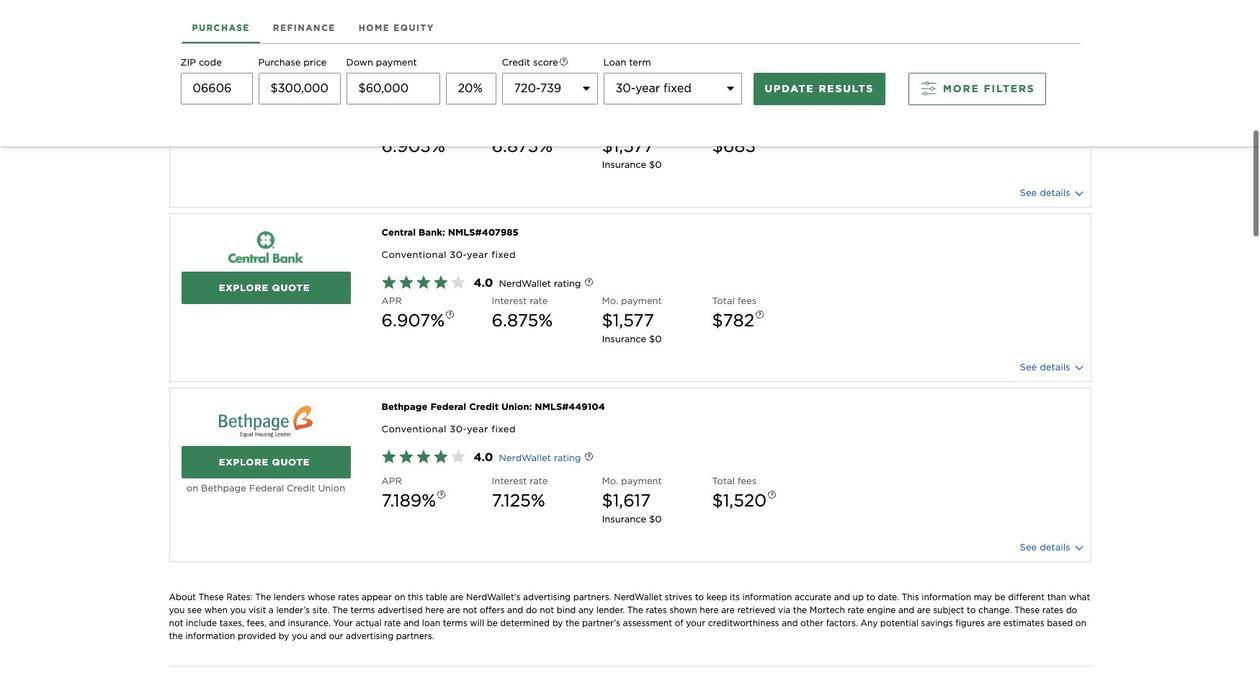 Task type: vqa. For each thing, say whether or not it's contained in the screenshot.
the rightmost 'do'
yes



Task type: locate. For each thing, give the bounding box(es) containing it.
2 vertical spatial explore quote
[[219, 457, 310, 468]]

the up your at the bottom left of the page
[[332, 605, 348, 616]]

0 vertical spatial 4.0
[[474, 96, 493, 110]]

table
[[426, 592, 448, 603]]

1 rating from the top
[[554, 98, 581, 109]]

conventional 30-year fixed down bethpage federal credit union : nmls#449104
[[382, 424, 516, 435]]

1 vertical spatial union
[[318, 483, 345, 494]]

interest for 7.125%
[[492, 476, 527, 487]]

mortech
[[810, 605, 845, 616]]

2 vertical spatial see
[[1020, 542, 1037, 553]]

3 year from the top
[[467, 424, 488, 435]]

1 vertical spatial advertising
[[346, 631, 394, 641]]

be down offers
[[487, 618, 498, 628]]

these
[[199, 592, 224, 603], [1015, 605, 1040, 616]]

2 vertical spatial see details button
[[1020, 541, 1085, 555]]

you down rates:
[[230, 605, 246, 616]]

rate down "advertised"
[[384, 618, 401, 628]]

rate
[[474, 47, 492, 58], [530, 296, 548, 306], [530, 476, 548, 487], [848, 605, 865, 616], [384, 618, 401, 628]]

payment right how is this rating determined? image
[[621, 296, 662, 306]]

1 vertical spatial terms
[[443, 618, 467, 628]]

$1,577 insurance $0
[[602, 136, 662, 170]]

insurance.
[[288, 618, 331, 628]]

2 vertical spatial 4.0
[[474, 450, 493, 464]]

the right via
[[793, 605, 807, 616]]

may
[[974, 592, 992, 603]]

1 vertical spatial total fees
[[712, 476, 757, 487]]

nerdwallet up interest rate 6.875%
[[499, 278, 551, 289]]

nerdwallet up assessment
[[614, 592, 662, 603]]

1 vertical spatial 4.0
[[474, 276, 493, 290]]

1 vertical spatial apr
[[382, 476, 402, 487]]

code
[[199, 57, 222, 68]]

to left keep
[[695, 592, 704, 603]]

the up 'visit'
[[255, 592, 271, 603]]

0 vertical spatial like it image
[[382, 94, 468, 112]]

rating
[[554, 98, 581, 109], [554, 278, 581, 289], [554, 453, 581, 463]]

0 vertical spatial total
[[712, 296, 735, 306]]

more information about this apr image
[[435, 126, 467, 158], [426, 480, 457, 512]]

bethpage federal credit union image
[[219, 406, 313, 437]]

1 horizontal spatial by
[[553, 618, 563, 628]]

1 vertical spatial year
[[467, 249, 488, 260]]

1 horizontal spatial terms
[[443, 618, 467, 628]]

7.189%
[[382, 490, 436, 511]]

year down bethpage federal credit union : nmls#449104
[[467, 424, 488, 435]]

union
[[502, 401, 529, 412], [318, 483, 345, 494]]

2 apr from the top
[[382, 476, 402, 487]]

these down different
[[1015, 605, 1040, 616]]

total fees up $1,520
[[712, 476, 757, 487]]

2 total fees from the top
[[712, 476, 757, 487]]

1 mo. from the top
[[602, 296, 618, 306]]

0 vertical spatial nerdwallet rating
[[499, 278, 581, 289]]

do down what at the right bottom
[[1066, 605, 1078, 616]]

$0 inside mo. payment $1,617 insurance $0
[[649, 514, 662, 525]]

1 vertical spatial the
[[566, 618, 580, 628]]

1 vertical spatial conventional 30-year fixed
[[382, 249, 516, 260]]

to right up
[[867, 592, 876, 603]]

rates up assessment
[[646, 605, 667, 616]]

you
[[169, 605, 185, 616], [230, 605, 246, 616], [292, 631, 308, 641]]

term
[[629, 57, 651, 68]]

0 vertical spatial interest
[[492, 296, 527, 306]]

the down "about"
[[169, 631, 183, 641]]

rates up your at the bottom left of the page
[[338, 592, 359, 603]]

total up $782
[[712, 296, 735, 306]]

1 insurance from the top
[[602, 159, 647, 170]]

see
[[187, 605, 202, 616]]

3 quote from the top
[[272, 457, 310, 468]]

terms left will
[[443, 618, 467, 628]]

2 vertical spatial see details
[[1020, 542, 1073, 553]]

3 4.0 from the top
[[474, 450, 493, 464]]

the down bind
[[566, 618, 580, 628]]

2 vertical spatial year
[[467, 424, 488, 435]]

actual
[[356, 618, 382, 628]]

quote down purchase price
[[272, 82, 310, 93]]

Purchase price telephone field
[[258, 73, 341, 104]]

0 vertical spatial fees
[[738, 296, 757, 306]]

total
[[712, 296, 735, 306], [712, 476, 735, 487]]

nerdwallet down credit score
[[499, 98, 551, 109]]

total fees for $782
[[712, 296, 757, 306]]

3 30- from the top
[[450, 424, 467, 435]]

0 vertical spatial advertising
[[523, 592, 571, 603]]

2 see from the top
[[1020, 362, 1037, 373]]

30- down bethpage federal credit union : nmls#449104
[[450, 424, 467, 435]]

1 vertical spatial see details button
[[1020, 360, 1085, 375]]

tab list
[[181, 12, 1080, 44]]

1 vertical spatial explore
[[219, 283, 269, 293]]

interest rate 6.875%
[[492, 296, 553, 331]]

fixed
[[492, 69, 516, 80], [492, 249, 516, 260], [492, 424, 516, 435]]

$1,520
[[712, 490, 767, 511]]

0 horizontal spatial :
[[408, 27, 411, 38]]

mo.
[[602, 296, 618, 306], [602, 476, 618, 487]]

are down table
[[447, 605, 460, 616]]

change.
[[979, 605, 1012, 616]]

to up "figures"
[[967, 605, 976, 616]]

how is this rating determined? image
[[574, 442, 605, 474]]

of
[[675, 618, 684, 628]]

you down 'insurance.'
[[292, 631, 308, 641]]

mo. for $1,617
[[602, 476, 618, 487]]

fees up $1,520
[[738, 476, 757, 487]]

1 interest from the top
[[492, 296, 527, 306]]

conventional for 6.907%
[[382, 249, 447, 260]]

these up the when
[[199, 592, 224, 603]]

1 vertical spatial conventional
[[382, 249, 447, 260]]

4.0 up interest rate 7.125%
[[474, 450, 493, 464]]

mo. inside mo. payment $1,577 insurance $0
[[602, 296, 618, 306]]

interest
[[492, 296, 527, 306], [492, 476, 527, 487]]

advertising up bind
[[523, 592, 571, 603]]

via
[[778, 605, 791, 616]]

0 vertical spatial conventional 30-year fixed
[[382, 69, 516, 80]]

insurance inside mo. payment $1,617 insurance $0
[[602, 514, 647, 525]]

0 vertical spatial :
[[408, 27, 411, 38]]

1 vertical spatial nerdwallet rating
[[499, 453, 581, 463]]

partners. down loan
[[396, 631, 434, 641]]

quote up on bethpage federal credit union
[[272, 457, 310, 468]]

0 vertical spatial rating
[[554, 98, 581, 109]]

nmls#2059741
[[414, 27, 487, 38]]

tomo down purchase price telephone field
[[260, 108, 286, 119]]

1 30- from the top
[[450, 69, 467, 80]]

fixed down credit score
[[492, 69, 516, 80]]

2 conventional 30-year fixed from the top
[[382, 249, 516, 260]]

2 vertical spatial :
[[529, 401, 532, 412]]

4.0
[[474, 96, 493, 110], [474, 276, 493, 290], [474, 450, 493, 464]]

bank
[[419, 227, 442, 238]]

quote for 7.189%
[[272, 457, 310, 468]]

1 horizontal spatial purchase
[[258, 57, 301, 68]]

1 6.875% from the top
[[492, 136, 553, 156]]

1 vertical spatial these
[[1015, 605, 1040, 616]]

1 fixed from the top
[[492, 69, 516, 80]]

interest inside interest rate 7.125%
[[492, 476, 527, 487]]

quote for 6.907%
[[272, 283, 310, 293]]

here down keep
[[700, 605, 719, 616]]

explore up on bethpage federal credit union
[[219, 457, 269, 468]]

2 vertical spatial $0
[[649, 514, 662, 525]]

1 horizontal spatial the
[[332, 605, 348, 616]]

1 details from the top
[[1040, 187, 1071, 198]]

and down 'insurance.'
[[310, 631, 326, 641]]

rate down up
[[848, 605, 865, 616]]

central bank : nmls#407985
[[382, 227, 519, 238]]

2 vertical spatial rating
[[554, 453, 581, 463]]

subject
[[933, 605, 965, 616]]

explore quote up on tomo
[[219, 82, 310, 93]]

0 horizontal spatial you
[[169, 605, 185, 616]]

are up savings
[[917, 605, 931, 616]]

1 see details from the top
[[1020, 187, 1073, 198]]

ZIP code telephone field
[[181, 73, 253, 104]]

purchase inside purchase 'button'
[[192, 22, 250, 33]]

1 vertical spatial fixed
[[492, 249, 516, 260]]

2 4.0 from the top
[[474, 276, 493, 290]]

0 vertical spatial terms
[[351, 605, 375, 616]]

will
[[470, 618, 484, 628]]

1 total fees from the top
[[712, 296, 757, 306]]

0 horizontal spatial credit
[[287, 483, 315, 494]]

1 total from the top
[[712, 296, 735, 306]]

2 total from the top
[[712, 476, 735, 487]]

2 30- from the top
[[450, 249, 467, 260]]

by
[[553, 618, 563, 628], [279, 631, 289, 641]]

more
[[943, 83, 980, 94]]

how is this rating determined? image
[[574, 268, 605, 299]]

like it image up 7.189%
[[382, 449, 468, 466]]

2 insurance from the top
[[602, 334, 647, 345]]

1 horizontal spatial tomo
[[382, 27, 408, 38]]

terms up 'actual' at the bottom left of page
[[351, 605, 375, 616]]

information
[[743, 592, 792, 603], [922, 592, 972, 603], [186, 631, 235, 641]]

information down include
[[186, 631, 235, 641]]

0 vertical spatial apr
[[382, 296, 402, 306]]

: up for
[[408, 27, 411, 38]]

1 year from the top
[[467, 69, 488, 80]]

3 details from the top
[[1040, 542, 1071, 553]]

the up assessment
[[628, 605, 643, 616]]

explore for 6.907%
[[219, 283, 269, 293]]

information up the retrieved at right bottom
[[743, 592, 792, 603]]

1 vertical spatial partners.
[[396, 631, 434, 641]]

2 here from the left
[[700, 605, 719, 616]]

do up the determined
[[526, 605, 537, 616]]

1 fees from the top
[[738, 296, 757, 306]]

2 $1,577 from the top
[[602, 310, 654, 331]]

0 horizontal spatial to
[[695, 592, 704, 603]]

3 see details button from the top
[[1020, 541, 1085, 555]]

conventional down for
[[382, 69, 447, 80]]

0 vertical spatial quote
[[272, 82, 310, 93]]

a
[[269, 605, 274, 616]]

2 conventional from the top
[[382, 249, 447, 260]]

2 like it image from the top
[[382, 275, 468, 292]]

2 details from the top
[[1040, 362, 1071, 373]]

payment inside mo. payment $1,577 insurance $0
[[621, 296, 662, 306]]

0 vertical spatial these
[[199, 592, 224, 603]]

like it image up 6.907%
[[382, 275, 468, 292]]

conventional 30-year fixed
[[382, 69, 516, 80], [382, 249, 516, 260], [382, 424, 516, 435]]

2 quote from the top
[[272, 283, 310, 293]]

not left include
[[169, 618, 183, 628]]

30- down central bank : nmls#407985
[[450, 249, 467, 260]]

1 explore from the top
[[219, 82, 269, 93]]

0 vertical spatial explore
[[219, 82, 269, 93]]

what
[[1069, 592, 1091, 603]]

information up subject
[[922, 592, 972, 603]]

$1,577
[[602, 136, 654, 156], [602, 310, 654, 331]]

rate inside interest rate 6.875%
[[530, 296, 548, 306]]

conventional 30-year fixed down mortgage
[[382, 69, 516, 80]]

interest up "7.125%"
[[492, 476, 527, 487]]

2 interest from the top
[[492, 476, 527, 487]]

insurance for $1,617
[[602, 514, 647, 525]]

about these rates: the lenders whose rates appear on this table are nerdwallet's advertising partners. nerdwallet strives to keep its information accurate and up to date. this information may be different than what you see when you visit a lender's site. the terms advertised here are not offers and do not bind any lender. the rates shown here are retrieved via the mortech rate engine and are subject to change. these rates do not include taxes, fees, and insurance. your actual rate and loan terms will be determined by the partner's assessment of your creditworthiness and other factors. any potential savings figures are estimates based on the information provided by you and our advertising partners.
[[169, 592, 1091, 641]]

purchase for purchase
[[192, 22, 250, 33]]

explore quote link down central bank 'image'
[[181, 272, 351, 304]]

$0 inside $1,577 insurance $0
[[649, 159, 662, 170]]

1 $1,577 from the top
[[602, 136, 654, 156]]

like it image
[[382, 94, 468, 112], [382, 275, 468, 292], [382, 449, 468, 466]]

total fees for $1,520
[[712, 476, 757, 487]]

and down via
[[782, 618, 798, 628]]

1 horizontal spatial federal
[[431, 401, 466, 412]]

: left nmls#449104
[[529, 401, 532, 412]]

are
[[450, 592, 464, 603], [447, 605, 460, 616], [721, 605, 735, 616], [917, 605, 931, 616], [988, 618, 1001, 628]]

credit
[[502, 57, 530, 68], [469, 401, 499, 412], [287, 483, 315, 494]]

do
[[526, 605, 537, 616], [1066, 605, 1078, 616]]

assessment
[[623, 618, 672, 628]]

fixed down bethpage federal credit union : nmls#449104
[[492, 424, 516, 435]]

2 see details from the top
[[1020, 362, 1073, 373]]

1 horizontal spatial not
[[463, 605, 477, 616]]

1 vertical spatial see details
[[1020, 362, 1073, 373]]

include
[[186, 618, 217, 628]]

2 vertical spatial explore quote link
[[181, 446, 351, 479]]

2 vertical spatial quote
[[272, 457, 310, 468]]

0 vertical spatial see
[[1020, 187, 1037, 198]]

advertising down 'actual' at the bottom left of page
[[346, 631, 394, 641]]

1 horizontal spatial credit
[[469, 401, 499, 412]]

payment up $1,617
[[621, 476, 662, 487]]

transparency
[[495, 47, 555, 58]]

20% telephone field
[[446, 73, 496, 104]]

payment inside mo. payment $1,617 insurance $0
[[621, 476, 662, 487]]

3 see from the top
[[1020, 542, 1037, 553]]

2 horizontal spatial the
[[793, 605, 807, 616]]

the
[[255, 592, 271, 603], [332, 605, 348, 616], [628, 605, 643, 616]]

0 vertical spatial see details
[[1020, 187, 1073, 198]]

0 vertical spatial mo.
[[602, 296, 618, 306]]

: left nmls#407985
[[442, 227, 445, 238]]

2 fixed from the top
[[492, 249, 516, 260]]

appear
[[362, 592, 392, 603]]

insurance inside mo. payment $1,577 insurance $0
[[602, 334, 647, 345]]

mo. for $1,577
[[602, 296, 618, 306]]

insurance inside $1,577 insurance $0
[[602, 159, 647, 170]]

conventional 30-year fixed down central bank : nmls#407985
[[382, 249, 516, 260]]

1 vertical spatial tomo
[[260, 108, 286, 119]]

payment for 6.875%
[[621, 296, 662, 306]]

1 horizontal spatial be
[[995, 592, 1006, 603]]

3 conventional from the top
[[382, 424, 447, 435]]

3 insurance from the top
[[602, 514, 647, 525]]

2 see details button from the top
[[1020, 360, 1085, 375]]

0 vertical spatial $0
[[649, 159, 662, 170]]

payment
[[376, 57, 417, 68], [621, 296, 662, 306], [621, 476, 662, 487]]

apr
[[382, 296, 402, 306], [382, 476, 402, 487]]

0 vertical spatial conventional
[[382, 69, 447, 80]]

4.0 down great for mortgage rate transparency
[[474, 96, 493, 110]]

explore up on tomo
[[219, 82, 269, 93]]

explore quote link up on tomo
[[181, 71, 351, 104]]

6.903%
[[382, 136, 445, 156]]

0 vertical spatial 30-
[[450, 69, 467, 80]]

total for $1,520
[[712, 476, 735, 487]]

4.0 for 7.125%
[[474, 450, 493, 464]]

2 vertical spatial details
[[1040, 542, 1071, 553]]

more information about this apr image for 7.189%
[[426, 480, 457, 512]]

partners. up any
[[573, 592, 612, 603]]

rates down than
[[1043, 605, 1064, 616]]

1 nerdwallet rating from the top
[[499, 278, 581, 289]]

1 vertical spatial bethpage
[[201, 483, 246, 494]]

explore quote up on bethpage federal credit union
[[219, 457, 310, 468]]

2 year from the top
[[467, 249, 488, 260]]

tomo up great
[[382, 27, 408, 38]]

quote down central bank 'image'
[[272, 283, 310, 293]]

2 $0 from the top
[[649, 334, 662, 345]]

2 explore from the top
[[219, 283, 269, 293]]

1 vertical spatial $1,577
[[602, 310, 654, 331]]

credit score
[[502, 57, 558, 68]]

other
[[801, 618, 824, 628]]

price
[[304, 57, 327, 68]]

like it image for 7.189%
[[382, 449, 468, 466]]

fixed down nmls#407985
[[492, 249, 516, 260]]

4.0 for 6.875%
[[474, 276, 493, 290]]

interest inside interest rate 6.875%
[[492, 296, 527, 306]]

0 vertical spatial year
[[467, 69, 488, 80]]

explore quote link up on bethpage federal credit union
[[181, 446, 351, 479]]

year for 6.875%
[[467, 249, 488, 260]]

retrieved
[[738, 605, 776, 616]]

fees up $782
[[738, 296, 757, 306]]

payment up down payment telephone field
[[376, 57, 417, 68]]

0 horizontal spatial the
[[169, 631, 183, 641]]

3 conventional 30-year fixed from the top
[[382, 424, 516, 435]]

on
[[246, 108, 258, 119], [187, 483, 198, 494], [394, 592, 405, 603], [1076, 618, 1087, 628]]

year
[[467, 69, 488, 80], [467, 249, 488, 260], [467, 424, 488, 435]]

nerdwallet rating up interest rate 7.125%
[[499, 453, 581, 463]]

0 vertical spatial more information about this total fees image
[[746, 126, 777, 158]]

results
[[819, 83, 874, 94]]

apr up 6.907%
[[382, 296, 402, 306]]

total fees up $782
[[712, 296, 757, 306]]

3 like it image from the top
[[382, 449, 468, 466]]

its
[[730, 592, 740, 603]]

1 see details button from the top
[[1020, 186, 1085, 200]]

nerdwallet rating up interest rate 6.875%
[[499, 278, 581, 289]]

more information about this total fees image
[[746, 126, 777, 158], [744, 300, 776, 332]]

1 vertical spatial interest
[[492, 476, 527, 487]]

quote
[[272, 82, 310, 93], [272, 283, 310, 293], [272, 457, 310, 468]]

whose
[[308, 592, 336, 603]]

more information about this apr image
[[434, 300, 466, 332]]

purchase up 'code'
[[192, 22, 250, 33]]

conventional for 7.189%
[[382, 424, 447, 435]]

year down nmls#407985
[[467, 249, 488, 260]]

purchase up purchase price telephone field
[[258, 57, 301, 68]]

1 apr from the top
[[382, 296, 402, 306]]

total up $1,520
[[712, 476, 735, 487]]

$0
[[649, 159, 662, 170], [649, 334, 662, 345], [649, 514, 662, 525]]

our
[[329, 631, 343, 641]]

3 fixed from the top
[[492, 424, 516, 435]]

30-
[[450, 69, 467, 80], [450, 249, 467, 260], [450, 424, 467, 435]]

update results
[[765, 83, 874, 94]]

year down great for mortgage rate transparency
[[467, 69, 488, 80]]

2 explore quote link from the top
[[181, 272, 351, 304]]

1 horizontal spatial you
[[230, 605, 246, 616]]

2 horizontal spatial not
[[540, 605, 554, 616]]

by right provided
[[279, 631, 289, 641]]

1 explore quote from the top
[[219, 82, 310, 93]]

1 like it image from the top
[[382, 94, 468, 112]]

0 horizontal spatial federal
[[249, 483, 284, 494]]

terms
[[351, 605, 375, 616], [443, 618, 467, 628]]

home equity button
[[347, 12, 446, 43]]

by down bind
[[553, 618, 563, 628]]

conventional up 7.189%
[[382, 424, 447, 435]]

0 vertical spatial bethpage
[[382, 401, 428, 412]]

3 see details from the top
[[1020, 542, 1073, 553]]

1 see from the top
[[1020, 187, 1037, 198]]

2 vertical spatial the
[[169, 631, 183, 641]]

30- down mortgage
[[450, 69, 467, 80]]

1 vertical spatial federal
[[249, 483, 284, 494]]

explore quote down central bank 'image'
[[219, 283, 310, 293]]

like it image up 6.903%
[[382, 94, 468, 112]]

1 horizontal spatial :
[[442, 227, 445, 238]]

1 vertical spatial see
[[1020, 362, 1037, 373]]

details for $782
[[1040, 362, 1071, 373]]

2 horizontal spatial credit
[[502, 57, 530, 68]]

1 vertical spatial fees
[[738, 476, 757, 487]]

1 vertical spatial explore quote link
[[181, 272, 351, 304]]

to
[[695, 592, 704, 603], [867, 592, 876, 603], [967, 605, 976, 616]]

$0 inside mo. payment $1,577 insurance $0
[[649, 334, 662, 345]]

0 horizontal spatial here
[[425, 605, 444, 616]]

2 vertical spatial explore
[[219, 457, 269, 468]]

more information about this total fees image for $683
[[746, 126, 777, 158]]

any
[[579, 605, 594, 616]]

2 explore quote from the top
[[219, 283, 310, 293]]

mo. inside mo. payment $1,617 insurance $0
[[602, 476, 618, 487]]

3 explore quote link from the top
[[181, 446, 351, 479]]

2 fees from the top
[[738, 476, 757, 487]]

not up will
[[463, 605, 477, 616]]

central
[[382, 227, 416, 238]]

central bank image
[[228, 231, 304, 263]]

2 mo. from the top
[[602, 476, 618, 487]]

3 explore quote from the top
[[219, 457, 310, 468]]

3 explore from the top
[[219, 457, 269, 468]]

3 $0 from the top
[[649, 514, 662, 525]]

nmls#407985
[[448, 227, 519, 238]]

1 $0 from the top
[[649, 159, 662, 170]]

1 vertical spatial more information about this total fees image
[[744, 300, 776, 332]]



Task type: describe. For each thing, give the bounding box(es) containing it.
refinance
[[273, 22, 336, 33]]

mortgage
[[426, 47, 471, 58]]

2 horizontal spatial to
[[967, 605, 976, 616]]

on bethpage federal credit union
[[187, 483, 345, 494]]

2 rating from the top
[[554, 278, 581, 289]]

nerdwallet inside 4.0 nerdwallet rating
[[499, 98, 551, 109]]

are down change.
[[988, 618, 1001, 628]]

like it image for 6.907%
[[382, 275, 468, 292]]

more filters
[[943, 83, 1035, 94]]

1 horizontal spatial partners.
[[573, 592, 612, 603]]

for
[[410, 47, 423, 58]]

great
[[382, 47, 407, 58]]

year for 7.125%
[[467, 424, 488, 435]]

0 horizontal spatial not
[[169, 618, 183, 628]]

0 horizontal spatial union
[[318, 483, 345, 494]]

1 horizontal spatial these
[[1015, 605, 1040, 616]]

this
[[902, 592, 919, 603]]

filters
[[984, 83, 1035, 94]]

0 horizontal spatial the
[[255, 592, 271, 603]]

purchase button
[[181, 12, 261, 43]]

payment for 7.125%
[[621, 476, 662, 487]]

insurance for $1,577
[[602, 334, 647, 345]]

bind
[[557, 605, 576, 616]]

1 conventional 30-year fixed from the top
[[382, 69, 516, 80]]

loan
[[422, 618, 440, 628]]

more information about this total fees image for $782
[[744, 300, 776, 332]]

details for $1,520
[[1040, 542, 1071, 553]]

2 6.875% from the top
[[492, 310, 553, 331]]

0 vertical spatial federal
[[431, 401, 466, 412]]

down payment
[[346, 57, 417, 68]]

1 conventional from the top
[[382, 69, 447, 80]]

mo. payment $1,617 insurance $0
[[602, 476, 662, 525]]

conventional 30-year fixed for 6.907%
[[382, 249, 516, 260]]

based
[[1047, 618, 1073, 628]]

2 nerdwallet rating from the top
[[499, 453, 581, 463]]

tomo : nmls#2059741
[[382, 27, 487, 38]]

$0 for $1,577
[[649, 334, 662, 345]]

factors.
[[826, 618, 858, 628]]

taxes,
[[220, 618, 244, 628]]

explore quote link for 6.907%
[[181, 272, 351, 304]]

rate inside interest rate 7.125%
[[530, 476, 548, 487]]

purchase for purchase price
[[258, 57, 301, 68]]

nerdwallet inside the about these rates: the lenders whose rates appear on this table are nerdwallet's advertising partners. nerdwallet strives to keep its information accurate and up to date. this information may be different than what you see when you visit a lender's site. the terms advertised here are not offers and do not bind any lender. the rates shown here are retrieved via the mortech rate engine and are subject to change. these rates do not include taxes, fees, and insurance. your actual rate and loan terms will be determined by the partner's assessment of your creditworthiness and other factors. any potential savings figures are estimates based on the information provided by you and our advertising partners.
[[614, 592, 662, 603]]

apr for 6.907%
[[382, 296, 402, 306]]

on tomo
[[246, 108, 286, 119]]

explore for 7.189%
[[219, 457, 269, 468]]

4.0 nerdwallet rating
[[474, 96, 581, 110]]

1 vertical spatial by
[[279, 631, 289, 641]]

see details for $782
[[1020, 362, 1073, 373]]

1 horizontal spatial information
[[743, 592, 792, 603]]

0 horizontal spatial tomo
[[260, 108, 286, 119]]

0 horizontal spatial advertising
[[346, 631, 394, 641]]

your
[[686, 618, 706, 628]]

fixed for 7.125%
[[492, 424, 516, 435]]

1 vertical spatial be
[[487, 618, 498, 628]]

fixed for 6.875%
[[492, 249, 516, 260]]

$1,617
[[602, 490, 651, 511]]

Down payment telephone field
[[346, 73, 440, 104]]

determined
[[500, 618, 550, 628]]

explore quote for 6.907%
[[219, 283, 310, 293]]

zip
[[181, 57, 196, 68]]

down
[[346, 57, 373, 68]]

more information about this total fees image
[[757, 480, 788, 512]]

bethpage federal credit union : nmls#449104
[[382, 401, 605, 412]]

interest for 6.875%
[[492, 296, 527, 306]]

loan
[[604, 57, 627, 68]]

are right table
[[450, 592, 464, 603]]

estimates
[[1004, 618, 1045, 628]]

lenders
[[274, 592, 305, 603]]

up
[[853, 592, 864, 603]]

strives
[[665, 592, 693, 603]]

$1,577 inside mo. payment $1,577 insurance $0
[[602, 310, 654, 331]]

0 horizontal spatial bethpage
[[201, 483, 246, 494]]

0 vertical spatial credit
[[502, 57, 530, 68]]

1 horizontal spatial rates
[[646, 605, 667, 616]]

fees for $1,520
[[738, 476, 757, 487]]

offers
[[480, 605, 505, 616]]

potential
[[881, 618, 919, 628]]

1 4.0 from the top
[[474, 96, 493, 110]]

0 vertical spatial payment
[[376, 57, 417, 68]]

partner's
[[582, 618, 620, 628]]

rating inside 4.0 nerdwallet rating
[[554, 98, 581, 109]]

see for $1,520
[[1020, 542, 1037, 553]]

than
[[1048, 592, 1067, 603]]

nerdwallet's
[[466, 592, 521, 603]]

0 horizontal spatial these
[[199, 592, 224, 603]]

home
[[359, 22, 390, 33]]

refinance button
[[261, 12, 347, 43]]

tab list containing purchase
[[181, 12, 1080, 44]]

update
[[765, 83, 815, 94]]

great for mortgage rate transparency
[[382, 47, 555, 58]]

savings
[[921, 618, 953, 628]]

apr for 7.189%
[[382, 476, 402, 487]]

and down "advertised"
[[404, 618, 420, 628]]

home equity
[[359, 22, 434, 33]]

$0 for $1,617
[[649, 514, 662, 525]]

different
[[1008, 592, 1045, 603]]

6.907%
[[382, 310, 445, 331]]

conventional 30-year fixed for 7.189%
[[382, 424, 516, 435]]

see details button for $1,520
[[1020, 541, 1085, 555]]

30- for 6.907%
[[450, 249, 467, 260]]

this
[[408, 592, 423, 603]]

when
[[204, 605, 228, 616]]

0 vertical spatial the
[[793, 605, 807, 616]]

1 horizontal spatial to
[[867, 592, 876, 603]]

30- for 7.189%
[[450, 424, 467, 435]]

explore quote link for 7.189%
[[181, 446, 351, 479]]

$1,577 inside $1,577 insurance $0
[[602, 136, 654, 156]]

date.
[[878, 592, 899, 603]]

1 horizontal spatial advertising
[[523, 592, 571, 603]]

nerdwallet up interest rate 7.125%
[[499, 453, 551, 463]]

2 horizontal spatial rates
[[1043, 605, 1064, 616]]

2 vertical spatial credit
[[287, 483, 315, 494]]

explore quote for 7.189%
[[219, 457, 310, 468]]

2 horizontal spatial information
[[922, 592, 972, 603]]

keep
[[707, 592, 727, 603]]

lender's
[[276, 605, 310, 616]]

rate right mortgage
[[474, 47, 492, 58]]

1 do from the left
[[526, 605, 537, 616]]

total for $782
[[712, 296, 735, 306]]

3 rating from the top
[[554, 453, 581, 463]]

tomo image
[[219, 37, 313, 57]]

zip code
[[181, 57, 222, 68]]

1 quote from the top
[[272, 82, 310, 93]]

shown
[[670, 605, 697, 616]]

rates:
[[226, 592, 253, 603]]

see for $782
[[1020, 362, 1037, 373]]

$683
[[712, 136, 756, 156]]

your
[[333, 618, 353, 628]]

loan term
[[604, 57, 651, 68]]

more filters button
[[909, 73, 1047, 105]]

0 horizontal spatial information
[[186, 631, 235, 641]]

more information about credit score image
[[548, 47, 580, 79]]

0 vertical spatial be
[[995, 592, 1006, 603]]

0 vertical spatial by
[[553, 618, 563, 628]]

figures
[[956, 618, 985, 628]]

see details for $1,520
[[1020, 542, 1073, 553]]

1 explore quote link from the top
[[181, 71, 351, 104]]

lender.
[[597, 605, 625, 616]]

accurate
[[795, 592, 832, 603]]

score
[[533, 57, 558, 68]]

0 horizontal spatial rates
[[338, 592, 359, 603]]

1 here from the left
[[425, 605, 444, 616]]

nmls#449104
[[535, 401, 605, 412]]

0 horizontal spatial partners.
[[396, 631, 434, 641]]

site.
[[312, 605, 330, 616]]

engine
[[867, 605, 896, 616]]

any
[[861, 618, 878, 628]]

mo. payment $1,577 insurance $0
[[602, 296, 662, 345]]

and down a
[[269, 618, 285, 628]]

creditworthiness
[[708, 618, 779, 628]]

and down the this
[[899, 605, 915, 616]]

2 do from the left
[[1066, 605, 1078, 616]]

and left up
[[834, 592, 850, 603]]

2 horizontal spatial you
[[292, 631, 308, 641]]

are down its
[[721, 605, 735, 616]]

fees,
[[247, 618, 267, 628]]

provided
[[238, 631, 276, 641]]

0 horizontal spatial terms
[[351, 605, 375, 616]]

fees for $782
[[738, 296, 757, 306]]

equity
[[394, 22, 434, 33]]

more information about this apr image for 6.903%
[[435, 126, 467, 158]]

see details button for $782
[[1020, 360, 1085, 375]]

0 vertical spatial union
[[502, 401, 529, 412]]

2 horizontal spatial the
[[628, 605, 643, 616]]

and up the determined
[[507, 605, 523, 616]]

advertised
[[378, 605, 423, 616]]

update results button
[[753, 72, 886, 105]]



